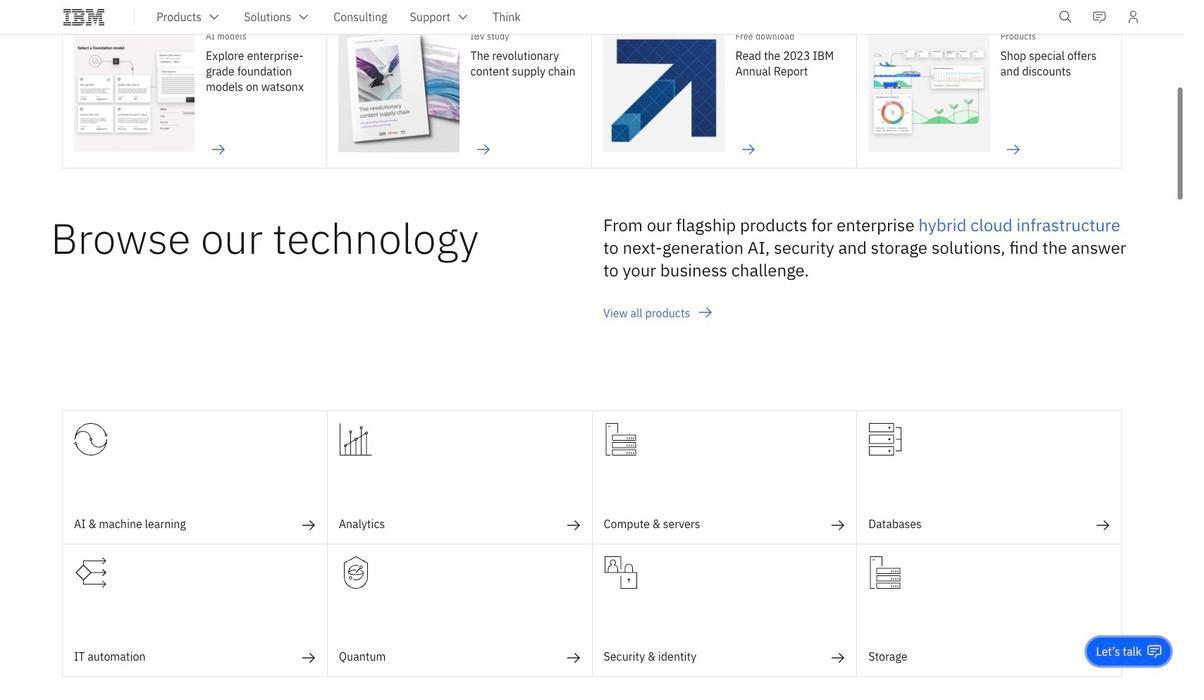 Task type: locate. For each thing, give the bounding box(es) containing it.
let's talk element
[[1097, 644, 1143, 659]]



